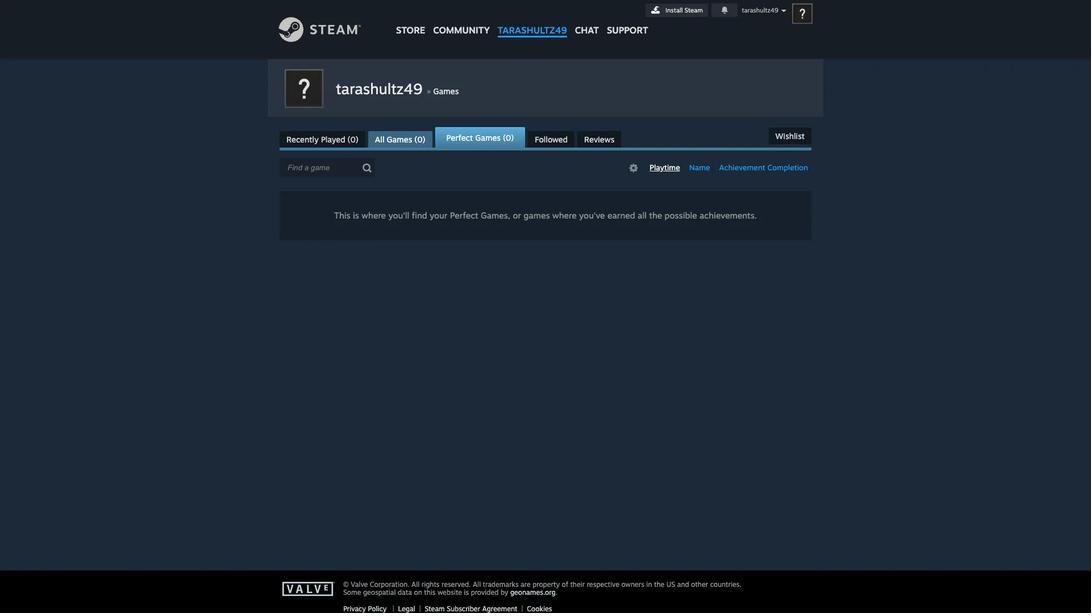 Task type: vqa. For each thing, say whether or not it's contained in the screenshot.
2nd 0 from the right
no



Task type: locate. For each thing, give the bounding box(es) containing it.
name
[[689, 163, 710, 172]]

0 horizontal spatial all
[[375, 135, 384, 144]]

is right website
[[464, 589, 469, 597]]

community
[[433, 24, 490, 36]]

is right this
[[353, 210, 359, 221]]

played
[[321, 135, 345, 144]]

games inside the tarashultz49 » games
[[433, 86, 459, 96]]

0 horizontal spatial (0)
[[348, 135, 358, 144]]

followed link
[[528, 131, 575, 148]]

0 horizontal spatial tarashultz49 link
[[336, 80, 427, 98]]

this is where you'll find your perfect games, or games where you've earned all the possible achievements.
[[334, 210, 757, 221]]

2 vertical spatial tarashultz49
[[336, 80, 422, 98]]

where
[[362, 210, 386, 221], [552, 210, 577, 221]]

achievement completion button
[[716, 162, 811, 174]]

install steam
[[665, 6, 703, 14]]

tarashultz49 link left chat in the right of the page
[[494, 0, 571, 41]]

0 horizontal spatial is
[[353, 210, 359, 221]]

their
[[570, 581, 585, 589]]

all
[[638, 210, 647, 221]]

(0) down the tarashultz49 » games on the top left
[[414, 135, 425, 144]]

1 vertical spatial perfect
[[450, 210, 478, 221]]

1 vertical spatial tarashultz49
[[498, 24, 567, 36]]

1 horizontal spatial is
[[464, 589, 469, 597]]

tarashultz49 link up all games (0) link
[[336, 80, 427, 98]]

this
[[424, 589, 436, 597]]

steam
[[685, 6, 703, 14]]

the right in at the right of page
[[654, 581, 664, 589]]

chat link
[[571, 0, 603, 39]]

(0)
[[503, 133, 514, 143], [348, 135, 358, 144], [414, 135, 425, 144]]

0 horizontal spatial where
[[362, 210, 386, 221]]

all games (0)
[[375, 135, 425, 144]]

wishlist link
[[769, 128, 811, 144]]

games
[[433, 86, 459, 96], [475, 133, 501, 143], [387, 135, 412, 144]]

the right all
[[649, 210, 662, 221]]

1 horizontal spatial where
[[552, 210, 577, 221]]

achievement completion
[[719, 163, 808, 172]]

or
[[513, 210, 521, 221]]

©
[[343, 581, 349, 589]]

0 horizontal spatial games
[[387, 135, 412, 144]]

2 where from the left
[[552, 210, 577, 221]]

countries.
[[710, 581, 741, 589]]

0 horizontal spatial tarashultz49
[[336, 80, 422, 98]]

your
[[430, 210, 447, 221]]

tarashultz49
[[742, 6, 778, 14], [498, 24, 567, 36], [336, 80, 422, 98]]

by
[[501, 589, 508, 597]]

completion
[[767, 163, 808, 172]]

playtime button
[[646, 162, 683, 174]]

all right played
[[375, 135, 384, 144]]

(0) for perfect games (0)
[[503, 133, 514, 143]]

you'll
[[388, 210, 409, 221]]

of
[[562, 581, 568, 589]]

1 horizontal spatial tarashultz49 link
[[494, 0, 571, 41]]

find
[[412, 210, 427, 221]]

perfect down games link
[[446, 133, 473, 143]]

0 vertical spatial tarashultz49
[[742, 6, 778, 14]]

2 horizontal spatial games
[[475, 133, 501, 143]]

playtime
[[650, 163, 680, 172]]

where left you've
[[552, 210, 577, 221]]

trademarks
[[483, 581, 519, 589]]

all right reserved.
[[473, 581, 481, 589]]

2 horizontal spatial tarashultz49
[[742, 6, 778, 14]]

is
[[353, 210, 359, 221], [464, 589, 469, 597]]

data
[[398, 589, 412, 597]]

(0) inside all games (0) link
[[414, 135, 425, 144]]

are
[[521, 581, 531, 589]]

games inside all games (0) link
[[387, 135, 412, 144]]

(0) inside recently played (0) 'link'
[[348, 135, 358, 144]]

community link
[[429, 0, 494, 41]]

store
[[396, 24, 425, 36]]

is inside "© valve corporation. all rights reserved. all trademarks are property of their respective owners in the us and other countries. some geospatial data on this website is provided by geonames.org ."
[[464, 589, 469, 597]]

install
[[665, 6, 683, 14]]

other
[[691, 581, 708, 589]]

where left the you'll
[[362, 210, 386, 221]]

1 vertical spatial the
[[654, 581, 664, 589]]

perfect right your
[[450, 210, 478, 221]]

1 vertical spatial is
[[464, 589, 469, 597]]

us
[[666, 581, 675, 589]]

website
[[438, 589, 462, 597]]

tarashultz49 link
[[494, 0, 571, 41], [336, 80, 427, 98]]

install steam link
[[646, 3, 708, 17]]

all left rights
[[411, 581, 420, 589]]

on
[[414, 589, 422, 597]]

corporation.
[[370, 581, 409, 589]]

© valve corporation. all rights reserved. all trademarks are property of their respective owners in the us and other countries. some geospatial data on this website is provided by geonames.org .
[[343, 581, 741, 597]]

all
[[375, 135, 384, 144], [411, 581, 420, 589], [473, 581, 481, 589]]

(0) inside perfect games (0) link
[[503, 133, 514, 143]]

.
[[556, 589, 557, 597]]

games
[[524, 210, 550, 221]]

(0) left followed
[[503, 133, 514, 143]]

all games (0) link
[[368, 131, 432, 148]]

games inside perfect games (0) link
[[475, 133, 501, 143]]

2 horizontal spatial (0)
[[503, 133, 514, 143]]

1 vertical spatial tarashultz49 link
[[336, 80, 427, 98]]

recently played (0)
[[286, 135, 358, 144]]

the
[[649, 210, 662, 221], [654, 581, 664, 589]]

games for all games (0)
[[387, 135, 412, 144]]

perfect
[[446, 133, 473, 143], [450, 210, 478, 221]]

1 horizontal spatial games
[[433, 86, 459, 96]]

1 horizontal spatial (0)
[[414, 135, 425, 144]]

(0) right played
[[348, 135, 358, 144]]

earned
[[607, 210, 635, 221]]

in
[[646, 581, 652, 589]]



Task type: describe. For each thing, give the bounding box(es) containing it.
possible
[[665, 210, 697, 221]]

games,
[[481, 210, 510, 221]]

recently played (0) link
[[280, 131, 365, 148]]

some
[[343, 589, 361, 597]]

support
[[607, 24, 648, 36]]

you've
[[579, 210, 605, 221]]

valve logo image
[[282, 582, 337, 597]]

achievement
[[719, 163, 765, 172]]

1 horizontal spatial all
[[411, 581, 420, 589]]

tarashultz49 » games
[[336, 80, 459, 98]]

support link
[[603, 0, 652, 39]]

wishlist
[[775, 131, 805, 141]]

0 vertical spatial tarashultz49 link
[[494, 0, 571, 41]]

rights
[[421, 581, 440, 589]]

recently
[[286, 135, 319, 144]]

games link
[[433, 86, 459, 96]]

achievements.
[[700, 210, 757, 221]]

»
[[427, 85, 431, 97]]

1 where from the left
[[362, 210, 386, 221]]

1 horizontal spatial tarashultz49
[[498, 24, 567, 36]]

0 vertical spatial is
[[353, 210, 359, 221]]

reserved.
[[442, 581, 471, 589]]

(0) for recently played (0)
[[348, 135, 358, 144]]

this
[[334, 210, 350, 221]]

the inside "© valve corporation. all rights reserved. all trademarks are property of their respective owners in the us and other countries. some geospatial data on this website is provided by geonames.org ."
[[654, 581, 664, 589]]

0 vertical spatial perfect
[[446, 133, 473, 143]]

Find a game field
[[280, 159, 374, 177]]

valve
[[351, 581, 368, 589]]

0 vertical spatial the
[[649, 210, 662, 221]]

reviews link
[[577, 131, 621, 148]]

geonames.org
[[510, 589, 556, 597]]

perfect games (0)
[[446, 133, 514, 143]]

reviews
[[584, 135, 614, 144]]

games for perfect games (0)
[[475, 133, 501, 143]]

respective
[[587, 581, 619, 589]]

perfect games (0) link
[[435, 127, 525, 148]]

owners
[[621, 581, 644, 589]]

(0) for all games (0)
[[414, 135, 425, 144]]

chat
[[575, 24, 599, 36]]

geonames.org link
[[510, 589, 556, 597]]

2 horizontal spatial all
[[473, 581, 481, 589]]

geospatial
[[363, 589, 396, 597]]

store link
[[392, 0, 429, 41]]

and
[[677, 581, 689, 589]]

name button
[[686, 162, 713, 174]]

followed
[[535, 135, 568, 144]]

provided
[[471, 589, 499, 597]]

property
[[533, 581, 560, 589]]



